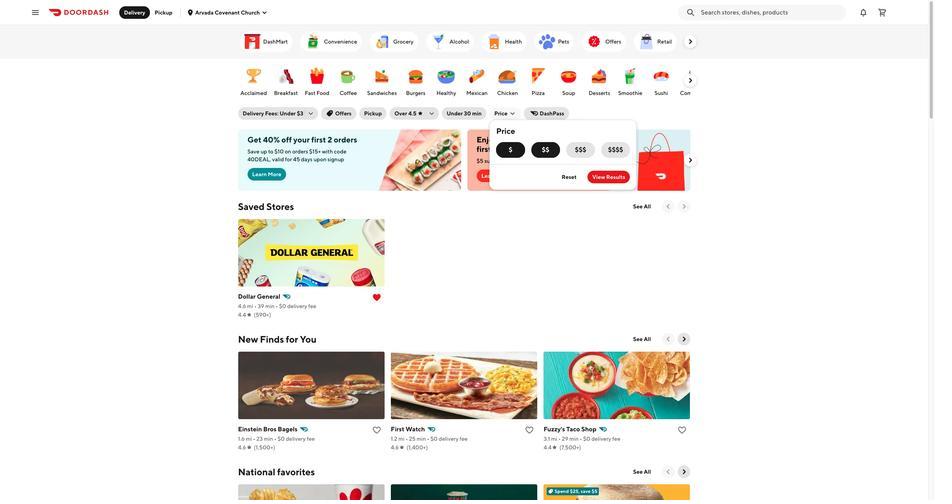 Task type: locate. For each thing, give the bounding box(es) containing it.
pets
[[558, 38, 569, 45]]

orders inside save up to $10 on orders $15+ with code 40deal, valid for 45 days upon signup
[[292, 148, 308, 155]]

acclaimed link
[[239, 62, 269, 99]]

all
[[644, 203, 651, 210], [644, 336, 651, 342], [644, 469, 651, 475]]

4.6 for first watch
[[391, 444, 399, 451]]

upon
[[314, 156, 327, 163]]

under 30 min button
[[442, 107, 487, 120]]

for left 45
[[285, 156, 292, 163]]

1 under from the left
[[280, 110, 296, 117]]

$​0 down bagels
[[278, 436, 285, 442]]

comfort
[[680, 90, 701, 96]]

1 horizontal spatial pickup button
[[360, 107, 387, 120]]

1 food from the left
[[317, 90, 330, 96]]

dollar
[[238, 293, 256, 300]]

(1,400+)
[[407, 444, 428, 451]]

0 horizontal spatial under
[[280, 110, 296, 117]]

1 horizontal spatial $5
[[592, 488, 598, 494]]

min right 39
[[265, 303, 275, 309]]

0 vertical spatial see all link
[[629, 200, 656, 213]]

health link
[[482, 31, 527, 52]]

einstein bros bagels
[[238, 426, 298, 433]]

mi right 1.2
[[399, 436, 405, 442]]

on inside save up to $10 on orders $15+ with code 40deal, valid for 45 days upon signup
[[285, 148, 291, 155]]

valid
[[272, 156, 284, 163]]

next button of carousel image
[[687, 38, 694, 46], [687, 77, 694, 84], [687, 156, 694, 164], [680, 203, 688, 210], [680, 468, 688, 476]]

1 see all from the top
[[633, 203, 651, 210]]

under
[[280, 110, 296, 117], [447, 110, 463, 117]]

1 vertical spatial previous button of carousel image
[[665, 468, 672, 476]]

arvada covenant church
[[195, 9, 260, 16]]

1 vertical spatial pickup
[[364, 110, 382, 117]]

0 horizontal spatial first
[[311, 135, 326, 144]]

up
[[261, 148, 267, 155]]

1 see all link from the top
[[629, 200, 656, 213]]

on inside enjoy a $0 delivery fee on your first order.
[[561, 135, 570, 144]]

pets link
[[535, 31, 574, 52]]

0 horizontal spatial more
[[268, 171, 282, 177]]

delivery up $$ at right
[[517, 135, 546, 144]]

orders up code
[[334, 135, 357, 144]]

grocery
[[393, 38, 414, 45]]

0 horizontal spatial offers
[[335, 110, 352, 117]]

alcohol image
[[429, 32, 448, 51]]

fee for fuzzy's taco shop
[[613, 436, 621, 442]]

price down price button
[[496, 126, 515, 135]]

1 vertical spatial for
[[286, 334, 298, 345]]

fees:
[[265, 110, 279, 117]]

learn more down subtotal at top right
[[482, 173, 511, 179]]

your up the $$$ in the top right of the page
[[572, 135, 588, 144]]

1 vertical spatial see all link
[[629, 333, 656, 346]]

3 see all from the top
[[633, 469, 651, 475]]

pickup button
[[150, 6, 177, 19], [360, 107, 387, 120]]

0 vertical spatial 4.4
[[238, 312, 246, 318]]

2 vertical spatial all
[[644, 469, 651, 475]]

mi right 3.1
[[551, 436, 558, 442]]

1 vertical spatial 4.4
[[544, 444, 552, 451]]

mexican
[[467, 90, 488, 96]]

fee for dollar general
[[308, 303, 316, 309]]

min right '30'
[[472, 110, 482, 117]]

3 see from the top
[[633, 469, 643, 475]]

over 4.5
[[395, 110, 417, 117]]

1 horizontal spatial food
[[703, 90, 716, 96]]

• left 23
[[253, 436, 255, 442]]

click to remove this store from your saved list image
[[372, 293, 382, 302]]

for left you
[[286, 334, 298, 345]]

fast
[[305, 90, 316, 96]]

offers link
[[582, 31, 626, 52]]

$​0 right 25
[[431, 436, 438, 442]]

1 see from the top
[[633, 203, 643, 210]]

0 vertical spatial previous button of carousel image
[[665, 335, 672, 343]]

offers button
[[321, 107, 356, 120]]

0 vertical spatial price
[[494, 110, 508, 117]]

0 horizontal spatial your
[[294, 135, 310, 144]]

get 40% off your first 2 orders
[[248, 135, 357, 144]]

min inside under 30 min button
[[472, 110, 482, 117]]

see all link for new finds for you
[[629, 333, 656, 346]]

learn more for a
[[482, 173, 511, 179]]

national favorites
[[238, 466, 315, 477]]

pickup right delivery button
[[155, 9, 173, 16]]

delivery down 'shop'
[[592, 436, 612, 442]]

• down general
[[276, 303, 278, 309]]

0 horizontal spatial click to add this store to your saved list image
[[525, 426, 534, 435]]

delivery
[[517, 135, 546, 144], [287, 303, 307, 309], [286, 436, 306, 442], [439, 436, 459, 442], [592, 436, 612, 442]]

orders up 45
[[292, 148, 308, 155]]

1 horizontal spatial first
[[477, 144, 492, 154]]

$$$$
[[608, 146, 623, 154]]

0 horizontal spatial food
[[317, 90, 330, 96]]

1 horizontal spatial offers
[[606, 38, 621, 45]]

0 vertical spatial pickup
[[155, 9, 173, 16]]

see for new finds for you
[[633, 336, 643, 342]]

1 horizontal spatial click to add this store to your saved list image
[[678, 426, 687, 435]]

• down bros
[[274, 436, 277, 442]]

save
[[248, 148, 260, 155]]

4.6 down 1.6
[[238, 444, 246, 451]]

learn down subtotal at top right
[[482, 173, 496, 179]]

more down subtotal at top right
[[497, 173, 511, 179]]

smoothie
[[619, 90, 643, 96]]

dashmart link
[[240, 31, 293, 52]]

under left '30'
[[447, 110, 463, 117]]

2 your from the left
[[572, 135, 588, 144]]

mi right 1.6
[[246, 436, 252, 442]]

2 food from the left
[[703, 90, 716, 96]]

first left 2
[[311, 135, 326, 144]]

delivery right 25
[[439, 436, 459, 442]]

1.6
[[238, 436, 245, 442]]

$5 left subtotal at top right
[[477, 158, 484, 164]]

0 items, open order cart image
[[878, 8, 887, 17]]

on right $10
[[285, 148, 291, 155]]

0 horizontal spatial learn more
[[252, 171, 282, 177]]

min right 23
[[264, 436, 273, 442]]

1 horizontal spatial delivery
[[243, 110, 264, 117]]

4.4 for dollar general
[[238, 312, 246, 318]]

retail link
[[634, 31, 677, 52]]

learn more down 40deal,
[[252, 171, 282, 177]]

breakfast
[[274, 90, 298, 96]]

more for a
[[497, 173, 511, 179]]

min right 25
[[417, 436, 426, 442]]

0 horizontal spatial orders
[[292, 148, 308, 155]]

0 horizontal spatial on
[[285, 148, 291, 155]]

first watch
[[391, 426, 425, 433]]

4.4 for fuzzy's taco shop
[[544, 444, 552, 451]]

enjoy a $0 delivery fee on your first order.
[[477, 135, 588, 154]]

4.6 down 1.2
[[391, 444, 399, 451]]

1 vertical spatial $5
[[592, 488, 598, 494]]

4.4 down the dollar
[[238, 312, 246, 318]]

0 horizontal spatial delivery
[[124, 9, 145, 16]]

food right fast
[[317, 90, 330, 96]]

30
[[464, 110, 471, 117]]

all for national favorites
[[644, 469, 651, 475]]

2 vertical spatial see all link
[[629, 466, 656, 478]]

• left '29'
[[559, 436, 561, 442]]

see all link for national favorites
[[629, 466, 656, 478]]

min right '29'
[[570, 436, 579, 442]]

2 see from the top
[[633, 336, 643, 342]]

reset
[[562, 174, 577, 180]]

1 horizontal spatial your
[[572, 135, 588, 144]]

•
[[254, 303, 257, 309], [276, 303, 278, 309], [253, 436, 255, 442], [274, 436, 277, 442], [406, 436, 408, 442], [427, 436, 430, 442], [559, 436, 561, 442], [580, 436, 582, 442]]

0 vertical spatial orders
[[334, 135, 357, 144]]

(1,500+)
[[254, 444, 275, 451]]

1 vertical spatial price
[[496, 126, 515, 135]]

first down enjoy
[[477, 144, 492, 154]]

2 vertical spatial see all
[[633, 469, 651, 475]]

1 vertical spatial offers
[[335, 110, 352, 117]]

more down valid
[[268, 171, 282, 177]]

food
[[317, 90, 330, 96], [703, 90, 716, 96]]

4.6
[[238, 303, 246, 309], [238, 444, 246, 451], [391, 444, 399, 451]]

fee inside enjoy a $0 delivery fee on your first order.
[[548, 135, 560, 144]]

1 your from the left
[[294, 135, 310, 144]]

price
[[494, 110, 508, 117], [496, 126, 515, 135]]

3 see all link from the top
[[629, 466, 656, 478]]

saved stores
[[238, 201, 294, 212]]

1 horizontal spatial learn
[[482, 173, 496, 179]]

1 vertical spatial on
[[285, 148, 291, 155]]

delivery button
[[119, 6, 150, 19]]

mi down the dollar
[[247, 303, 253, 309]]

pickup down sandwiches
[[364, 110, 382, 117]]

offers image
[[585, 32, 604, 51]]

learn more button for a
[[477, 170, 516, 182]]

dashmart
[[263, 38, 288, 45]]

1 horizontal spatial under
[[447, 110, 463, 117]]

$$ button
[[531, 142, 560, 158]]

learn more button down subtotal at top right
[[477, 170, 516, 182]]

first inside enjoy a $0 delivery fee on your first order.
[[477, 144, 492, 154]]

delivery inside delivery button
[[124, 9, 145, 16]]

see all for saved stores
[[633, 203, 651, 210]]

your inside enjoy a $0 delivery fee on your first order.
[[572, 135, 588, 144]]

results
[[607, 174, 626, 180]]

min
[[472, 110, 482, 117], [265, 303, 275, 309], [264, 436, 273, 442], [417, 436, 426, 442], [570, 436, 579, 442]]

saved
[[238, 201, 265, 212]]

$​0
[[279, 303, 286, 309], [278, 436, 285, 442], [431, 436, 438, 442], [583, 436, 591, 442]]

new
[[238, 334, 258, 345]]

save
[[581, 488, 591, 494]]

2 see all from the top
[[633, 336, 651, 342]]

reset button
[[557, 171, 582, 183]]

0 horizontal spatial 4.4
[[238, 312, 246, 318]]

offers right offers icon
[[606, 38, 621, 45]]

0 horizontal spatial learn more button
[[248, 168, 286, 181]]

convenience image
[[304, 32, 323, 51]]

0 vertical spatial see all
[[633, 203, 651, 210]]

click to add this store to your saved list image for fuzzy's taco shop
[[678, 426, 687, 435]]

1 horizontal spatial more
[[497, 173, 511, 179]]

delivery up you
[[287, 303, 307, 309]]

1 horizontal spatial learn more button
[[477, 170, 516, 182]]

1 horizontal spatial on
[[561, 135, 570, 144]]

0 vertical spatial first
[[311, 135, 326, 144]]

40deal,
[[248, 156, 271, 163]]

learn more
[[252, 171, 282, 177], [482, 173, 511, 179]]

1 vertical spatial first
[[477, 144, 492, 154]]

learn down 40deal,
[[252, 171, 267, 177]]

2 click to add this store to your saved list image from the left
[[678, 426, 687, 435]]

previous button of carousel image
[[665, 335, 672, 343], [665, 468, 672, 476]]

0 vertical spatial on
[[561, 135, 570, 144]]

1 previous button of carousel image from the top
[[665, 335, 672, 343]]

offers down coffee
[[335, 110, 352, 117]]

$5 right save
[[592, 488, 598, 494]]

0 vertical spatial all
[[644, 203, 651, 210]]

0 horizontal spatial learn
[[252, 171, 267, 177]]

1 horizontal spatial learn more
[[482, 173, 511, 179]]

$ button
[[496, 142, 525, 158]]

delivery for einstein bros bagels
[[286, 436, 306, 442]]

1 vertical spatial all
[[644, 336, 651, 342]]

learn more button for 40%
[[248, 168, 286, 181]]

over 4.5 button
[[390, 107, 439, 120]]

einstein
[[238, 426, 262, 433]]

0 vertical spatial pickup button
[[150, 6, 177, 19]]

arvada
[[195, 9, 214, 16]]

over
[[395, 110, 407, 117]]

1 vertical spatial orders
[[292, 148, 308, 155]]

0 horizontal spatial pickup button
[[150, 6, 177, 19]]

1 all from the top
[[644, 203, 651, 210]]

3 all from the top
[[644, 469, 651, 475]]

delivery for delivery fees: under $3
[[243, 110, 264, 117]]

• down taco
[[580, 436, 582, 442]]

learn for get 40% off your first 2 orders
[[252, 171, 267, 177]]

0 vertical spatial see
[[633, 203, 643, 210]]

food right "comfort"
[[703, 90, 716, 96]]

days
[[301, 156, 313, 163]]

0 vertical spatial for
[[285, 156, 292, 163]]

0 vertical spatial offers
[[606, 38, 621, 45]]

notification bell image
[[859, 8, 868, 17]]

delivery inside enjoy a $0 delivery fee on your first order.
[[517, 135, 546, 144]]

2 previous button of carousel image from the top
[[665, 468, 672, 476]]

0 horizontal spatial $5
[[477, 158, 484, 164]]

next button of carousel image
[[680, 335, 688, 343]]

1 vertical spatial delivery
[[243, 110, 264, 117]]

4.4 down 3.1
[[544, 444, 552, 451]]

1 vertical spatial see all
[[633, 336, 651, 342]]

click to add this store to your saved list image
[[525, 426, 534, 435], [678, 426, 687, 435]]

signup
[[328, 156, 344, 163]]

sandwiches
[[367, 90, 397, 96]]

subtotal
[[485, 158, 505, 164]]

chicken
[[497, 90, 518, 96]]

under left $3
[[280, 110, 296, 117]]

pizza
[[532, 90, 545, 96]]

$​0 down 'shop'
[[583, 436, 591, 442]]

0 vertical spatial delivery
[[124, 9, 145, 16]]

1 vertical spatial see
[[633, 336, 643, 342]]

delivery down bagels
[[286, 436, 306, 442]]

see all link
[[629, 200, 656, 213], [629, 333, 656, 346], [629, 466, 656, 478]]

open menu image
[[31, 8, 40, 17]]

$​0 down general
[[279, 303, 286, 309]]

orders
[[334, 135, 357, 144], [292, 148, 308, 155]]

on right $$ button
[[561, 135, 570, 144]]

for
[[285, 156, 292, 163], [286, 334, 298, 345]]

1 click to add this store to your saved list image from the left
[[525, 426, 534, 435]]

delivery for delivery
[[124, 9, 145, 16]]

2 vertical spatial see
[[633, 469, 643, 475]]

1 horizontal spatial 4.4
[[544, 444, 552, 451]]

learn more button down 40deal,
[[248, 168, 286, 181]]

1 vertical spatial pickup button
[[360, 107, 387, 120]]

your right 'off'
[[294, 135, 310, 144]]

• left 25
[[406, 436, 408, 442]]

fee
[[548, 135, 560, 144], [308, 303, 316, 309], [307, 436, 315, 442], [460, 436, 468, 442], [613, 436, 621, 442]]

2 under from the left
[[447, 110, 463, 117]]

2 see all link from the top
[[629, 333, 656, 346]]

$
[[509, 146, 513, 154]]

2 all from the top
[[644, 336, 651, 342]]

watch
[[406, 426, 425, 433]]

4.6 down the dollar
[[238, 303, 246, 309]]

price down "chicken"
[[494, 110, 508, 117]]



Task type: describe. For each thing, give the bounding box(es) containing it.
25
[[409, 436, 416, 442]]

45
[[293, 156, 300, 163]]

desserts
[[589, 90, 610, 96]]

$10
[[275, 148, 284, 155]]

offers inside button
[[335, 110, 352, 117]]

alcohol link
[[426, 31, 474, 52]]

3.1 mi • 29 min • $​0 delivery fee
[[544, 436, 621, 442]]

pets image
[[538, 32, 557, 51]]

soup
[[563, 90, 576, 96]]

grocery image
[[373, 32, 392, 51]]

delivery for first watch
[[439, 436, 459, 442]]

0 horizontal spatial pickup
[[155, 9, 173, 16]]

required.
[[531, 158, 553, 164]]

dollar general
[[238, 293, 280, 300]]

min for first watch
[[417, 436, 426, 442]]

$25,
[[570, 488, 580, 494]]

mi for fuzzy's
[[551, 436, 558, 442]]

fast food
[[305, 90, 330, 96]]

previous button of carousel image for national favorites
[[665, 468, 672, 476]]

$​0 for general
[[279, 303, 286, 309]]

health image
[[485, 32, 504, 51]]

fee for einstein bros bagels
[[307, 436, 315, 442]]

$​0 for bros
[[278, 436, 285, 442]]

click to add this store to your saved list image for first watch
[[525, 426, 534, 435]]

get
[[248, 135, 262, 144]]

favorites
[[277, 466, 315, 477]]

$5 subtotal minimum required.
[[477, 158, 553, 164]]

more for 40%
[[268, 171, 282, 177]]

church
[[241, 9, 260, 16]]

retail
[[658, 38, 672, 45]]

see all link for saved stores
[[629, 200, 656, 213]]

with
[[322, 148, 333, 155]]

click to add this store to your saved list image
[[372, 426, 382, 435]]

order.
[[493, 144, 514, 154]]

price inside button
[[494, 110, 508, 117]]

mi for einstein
[[246, 436, 252, 442]]

price button
[[490, 107, 521, 120]]

code
[[334, 148, 347, 155]]

1.2 mi • 25 min • $​0 delivery fee
[[391, 436, 468, 442]]

burgers
[[406, 90, 426, 96]]

view results button
[[588, 171, 630, 183]]

$​0 for watch
[[431, 436, 438, 442]]

to
[[268, 148, 273, 155]]

national
[[238, 466, 275, 477]]

see all for national favorites
[[633, 469, 651, 475]]

40%
[[263, 135, 280, 144]]

all for saved stores
[[644, 203, 651, 210]]

stores
[[266, 201, 294, 212]]

0 vertical spatial $5
[[477, 158, 484, 164]]

$15+
[[309, 148, 321, 155]]

fuzzy's taco shop
[[544, 426, 597, 433]]

• up (1,400+)
[[427, 436, 430, 442]]

see all for new finds for you
[[633, 336, 651, 342]]

mi for first
[[399, 436, 405, 442]]

healthy
[[437, 90, 456, 96]]

food for comfort food
[[703, 90, 716, 96]]

new finds for you
[[238, 334, 317, 345]]

a
[[499, 135, 503, 144]]

fuzzy's
[[544, 426, 565, 433]]

food for fast food
[[317, 90, 330, 96]]

finds
[[260, 334, 284, 345]]

under inside button
[[447, 110, 463, 117]]

arvada covenant church button
[[187, 9, 268, 16]]

first
[[391, 426, 404, 433]]

$0
[[505, 135, 515, 144]]

(590+)
[[254, 312, 271, 318]]

delivery for fuzzy's taco shop
[[592, 436, 612, 442]]

for inside save up to $10 on orders $15+ with code 40deal, valid for 45 days upon signup
[[285, 156, 292, 163]]

catering image
[[688, 32, 707, 51]]

alcohol
[[450, 38, 469, 45]]

1 horizontal spatial pickup
[[364, 110, 382, 117]]

4.6 mi • 39 min • $​0 delivery fee
[[238, 303, 316, 309]]

previous button of carousel image for new finds for you
[[665, 335, 672, 343]]

$​0 for taco
[[583, 436, 591, 442]]

• left 39
[[254, 303, 257, 309]]

4.5
[[408, 110, 417, 117]]

general
[[257, 293, 280, 300]]

min for dollar general
[[265, 303, 275, 309]]

view results
[[593, 174, 626, 180]]

mi for dollar
[[247, 303, 253, 309]]

$$$
[[575, 146, 587, 154]]

health
[[505, 38, 522, 45]]

$$$$ button
[[602, 142, 630, 158]]

coffee
[[340, 90, 357, 96]]

retail image
[[637, 32, 656, 51]]

previous button of carousel image
[[665, 203, 672, 210]]

39
[[258, 303, 264, 309]]

bagels
[[278, 426, 298, 433]]

dashmart image
[[243, 32, 262, 51]]

sushi
[[655, 90, 668, 96]]

off
[[282, 135, 292, 144]]

view
[[593, 174, 605, 180]]

1 horizontal spatial orders
[[334, 135, 357, 144]]

dashpass button
[[524, 107, 569, 120]]

$$$ button
[[567, 142, 595, 158]]

29
[[562, 436, 569, 442]]

you
[[300, 334, 317, 345]]

Store search: begin typing to search for stores available on DoorDash text field
[[701, 8, 842, 17]]

comfort food
[[680, 90, 716, 96]]

min for einstein bros bagels
[[264, 436, 273, 442]]

delivery fees: under $3
[[243, 110, 303, 117]]

3.1
[[544, 436, 550, 442]]

all for new finds for you
[[644, 336, 651, 342]]

shop
[[582, 426, 597, 433]]

delivery for dollar general
[[287, 303, 307, 309]]

learn for enjoy a $0 delivery fee on your first order.
[[482, 173, 496, 179]]

min for fuzzy's taco shop
[[570, 436, 579, 442]]

enjoy
[[477, 135, 498, 144]]

convenience
[[324, 38, 357, 45]]

see for saved stores
[[633, 203, 643, 210]]

2
[[328, 135, 332, 144]]

$3
[[297, 110, 303, 117]]

under 30 min
[[447, 110, 482, 117]]

see for national favorites
[[633, 469, 643, 475]]

bros
[[263, 426, 277, 433]]

learn more for 40%
[[252, 171, 282, 177]]

4.6 for einstein bros bagels
[[238, 444, 246, 451]]

convenience link
[[301, 31, 362, 52]]

fee for first watch
[[460, 436, 468, 442]]

1.2
[[391, 436, 397, 442]]



Task type: vqa. For each thing, say whether or not it's contained in the screenshot.


